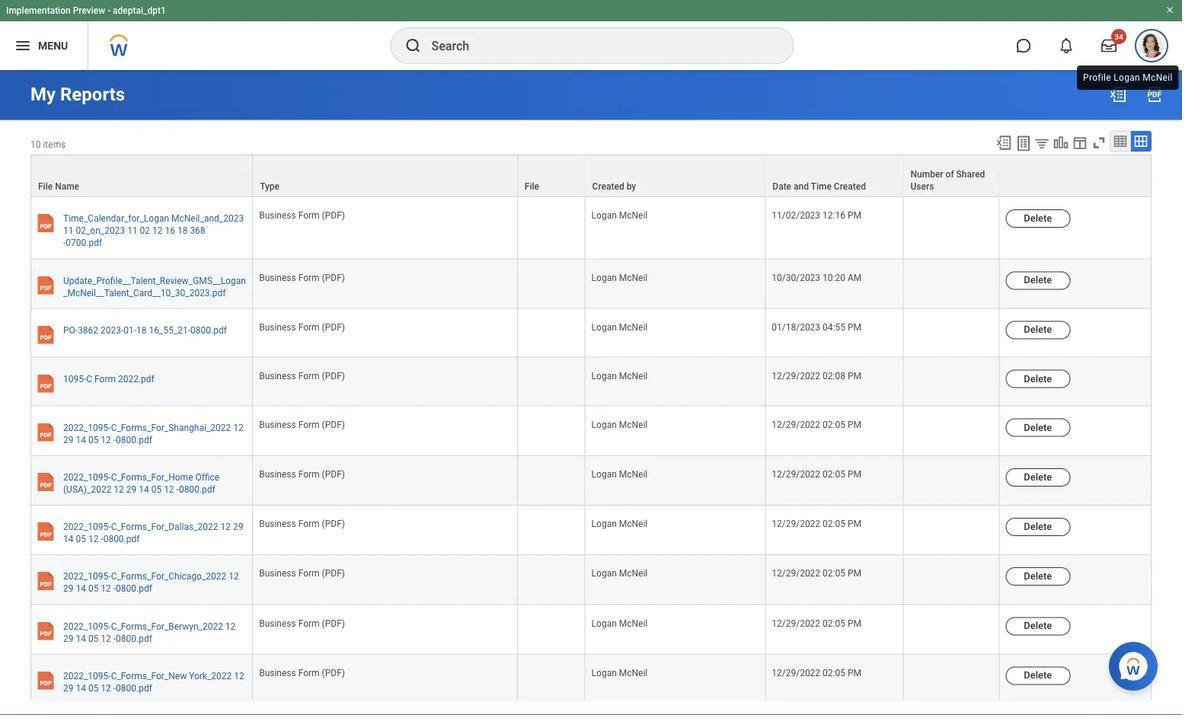 Task type: describe. For each thing, give the bounding box(es) containing it.
created by
[[593, 181, 636, 192]]

0800.pdf down the update_profile__talent_review_gms__logan _mcneil__talent_card__10_30_2023.pdf
[[191, 325, 227, 335]]

12/29/2022 02:05 pm for c_forms_for_dallas_2022
[[772, 519, 862, 529]]

9 delete row from the top
[[30, 605, 1152, 655]]

14 for c_forms_for_berwyn_2022
[[76, 633, 86, 644]]

2022_1095-c_forms_for_chicago_2022
[[63, 571, 227, 582]]

logan for 2022_1095-c_forms_for_new
[[592, 668, 617, 678]]

3 pm from the top
[[848, 370, 862, 381]]

mcneil_and_2023 11 02_on_2023 11 02 12 16 18 368 -0700.pdf
[[63, 213, 244, 248]]

c
[[86, 373, 92, 384]]

8 (pdf) from the top
[[322, 568, 345, 579]]

pm for c_forms_for_new
[[848, 668, 862, 678]]

mcneil for 2022_1095-c_forms_for_dallas_2022
[[619, 519, 648, 529]]

c_forms_for_berwyn_2022
[[111, 621, 223, 632]]

16
[[165, 225, 175, 236]]

number of shared users
[[911, 169, 986, 192]]

- down 2022_1095-c_forms_for_shanghai_2022 on the left bottom of the page
[[113, 435, 116, 445]]

29 inside york_2022 12 29 14 05 12 -0800.pdf
[[63, 683, 74, 693]]

0800.pdf down 2022_1095-c_forms_for_shanghai_2022 on the left bottom of the page
[[116, 435, 152, 445]]

2022_1095-c_forms_for_home
[[63, 472, 193, 483]]

12 29 14 05 12 -0800.pdf for c_forms_for_dallas_2022
[[63, 522, 243, 545]]

logan mcneil for c_forms_for_new
[[592, 668, 648, 678]]

mcneil for update_profile__talent_review_gms__logan _mcneil__talent_card__10_30_2023.pdf
[[619, 272, 648, 283]]

york_2022
[[189, 671, 232, 681]]

01/18/2023 04:55 pm
[[772, 322, 862, 332]]

12/29/2022 02:08 pm
[[772, 370, 862, 381]]

12/29/2022 02:05 pm for c_forms_for_chicago_2022
[[772, 568, 862, 579]]

2 delete row from the top
[[30, 259, 1152, 309]]

business form (pdf) for tenth business form (pdf) element from the bottom
[[259, 210, 345, 221]]

pm for c_forms_for_home
[[848, 469, 862, 480]]

business for tenth business form (pdf) element from the bottom
[[259, 210, 296, 221]]

business form (pdf) for 4th business form (pdf) element from the bottom of the my reports 'main content'
[[259, 519, 345, 529]]

7 delete row from the top
[[30, 506, 1152, 555]]

select to filter grid data image
[[1034, 135, 1051, 151]]

export to excel image for reports
[[1110, 85, 1128, 104]]

of
[[946, 169, 955, 180]]

2022_1095-c_forms_for_shanghai_2022
[[63, 422, 231, 433]]

12 up york_2022
[[225, 621, 236, 632]]

11/02/2023 12:16 pm
[[772, 210, 862, 221]]

mcneil for 2022_1095-c_forms_for_home
[[619, 469, 648, 480]]

date and time created button
[[766, 155, 903, 196]]

mcneil for 2022_1095-c_forms_for_berwyn_2022
[[619, 618, 648, 629]]

6 business form (pdf) element from the top
[[259, 466, 345, 480]]

12/29/2022 for 2022_1095-c_forms_for_dallas_2022
[[772, 519, 821, 529]]

29 for c_forms_for_berwyn_2022
[[63, 633, 74, 644]]

york_2022 12 29 14 05 12 -0800.pdf
[[63, 671, 244, 693]]

type
[[260, 181, 280, 192]]

shared
[[957, 169, 986, 180]]

- inside menu banner
[[108, 5, 111, 16]]

logan inside profile logan mcneil tooltip
[[1114, 72, 1141, 83]]

number
[[911, 169, 944, 180]]

logan mcneil for _mcneil__talent_card__10_30_2023.pdf
[[592, 272, 648, 283]]

0800.pdf down 2022_1095-c_forms_for_dallas_2022
[[103, 534, 140, 545]]

8 delete row from the top
[[30, 555, 1152, 605]]

business for ninth business form (pdf) element from the bottom of the my reports 'main content'
[[259, 272, 296, 283]]

2 pm from the top
[[848, 322, 862, 332]]

12 down 2022_1095-c_forms_for_home
[[114, 484, 124, 495]]

10 (pdf) from the top
[[322, 668, 345, 678]]

0800.pdf down 2022_1095-c_forms_for_berwyn_2022
[[116, 633, 152, 644]]

(usa)_2022
[[63, 484, 112, 495]]

0800.pdf inside the office (usa)_2022 12 29 14 05 12 -0800.pdf
[[179, 484, 215, 495]]

time_calendar_for_logan
[[63, 213, 169, 224]]

02:05 for c_forms_for_home
[[823, 469, 846, 480]]

7 (pdf) from the top
[[322, 519, 345, 529]]

2022_1095-c_forms_for_dallas_2022
[[63, 522, 218, 532]]

2023-
[[101, 325, 124, 335]]

18 inside mcneil_and_2023 11 02_on_2023 11 02 12 16 18 368 -0700.pdf
[[178, 225, 188, 236]]

business form (pdf) for second business form (pdf) element from the bottom of the my reports 'main content'
[[259, 618, 345, 629]]

reports
[[60, 83, 125, 105]]

adeptai_dpt1
[[113, 5, 166, 16]]

1 delete button from the top
[[1006, 209, 1071, 228]]

my reports
[[30, 83, 125, 105]]

12/29/2022 for 2022_1095-c_forms_for_chicago_2022
[[772, 568, 821, 579]]

16_55_21-
[[149, 325, 191, 335]]

business for second business form (pdf) element from the bottom of the my reports 'main content'
[[259, 618, 296, 629]]

5 delete button from the top
[[1006, 418, 1071, 437]]

- inside mcneil_and_2023 11 02_on_2023 11 02 12 16 18 368 -0700.pdf
[[63, 238, 66, 248]]

business for 5th business form (pdf) element from the top
[[259, 419, 296, 430]]

1 (pdf) from the top
[[322, 210, 345, 221]]

date and time created
[[773, 181, 866, 192]]

34 button
[[1093, 29, 1127, 62]]

logan mcneil for c_forms_for_shanghai_2022
[[592, 419, 648, 430]]

expand/collapse chart image
[[1053, 135, 1070, 151]]

3 logan mcneil from the top
[[592, 322, 648, 332]]

users
[[911, 181, 935, 192]]

am
[[848, 272, 862, 283]]

date
[[773, 181, 792, 192]]

12/29/2022 for 2022_1095-c_forms_for_home
[[772, 469, 821, 480]]

12 down 2022_1095-c_forms_for_berwyn_2022
[[101, 633, 111, 644]]

logan for 2022_1095-c_forms_for_chicago_2022
[[592, 568, 617, 579]]

created inside popup button
[[593, 181, 625, 192]]

05 for c_forms_for_berwyn_2022
[[88, 633, 99, 644]]

Search Workday  search field
[[432, 29, 762, 62]]

1 logan mcneil from the top
[[592, 210, 648, 221]]

logan for 2022_1095-c_forms_for_dallas_2022
[[592, 519, 617, 529]]

2022_1095-c_forms_for_berwyn_2022
[[63, 621, 223, 632]]

1 pm from the top
[[848, 210, 862, 221]]

close environment banner image
[[1166, 5, 1175, 14]]

created by button
[[586, 155, 765, 196]]

9 business form (pdf) element from the top
[[259, 615, 345, 629]]

3 business form (pdf) element from the top
[[259, 319, 345, 332]]

0700.pdf
[[66, 238, 102, 248]]

delete for 6th delete button from the bottom of the my reports 'main content'
[[1024, 421, 1053, 433]]

12 down the c_forms_for_home
[[164, 484, 174, 495]]

c_forms_for_chicago_2022
[[111, 571, 227, 582]]

2022_1095- for c_forms_for_new
[[63, 671, 111, 681]]

file name button
[[31, 155, 252, 196]]

preview
[[73, 5, 105, 16]]

3862
[[78, 325, 98, 335]]

02
[[140, 225, 150, 236]]

menu
[[38, 39, 68, 52]]

05 inside the office (usa)_2022 12 29 14 05 12 -0800.pdf
[[151, 484, 162, 495]]

2022_1095- for c_forms_for_chicago_2022
[[63, 571, 111, 582]]

10:20
[[823, 272, 846, 283]]

update_profile__talent_review_gms__logan _mcneil__talent_card__10_30_2023.pdf link
[[63, 271, 246, 299]]

export to excel image for items
[[996, 135, 1013, 151]]

file for file
[[525, 181, 540, 192]]

business form (pdf) for ninth business form (pdf) element from the bottom of the my reports 'main content'
[[259, 272, 345, 283]]

logan for time_calendar_for_logan
[[592, 210, 617, 221]]

02:05 for c_forms_for_new
[[823, 668, 846, 678]]

12/29/2022 02:05 pm for c_forms_for_shanghai_2022
[[772, 419, 862, 430]]

row containing number of shared users
[[30, 154, 1152, 197]]

12/29/2022 02:05 pm for c_forms_for_new
[[772, 668, 862, 678]]

c_forms_for_home
[[111, 472, 193, 483]]

menu button
[[0, 21, 88, 70]]

02_on_2023
[[76, 225, 125, 236]]

3 (pdf) from the top
[[322, 322, 345, 332]]

10/30/2023 10:20 am
[[772, 272, 862, 283]]

delete for 7th delete button
[[1024, 521, 1053, 532]]

mcneil inside tooltip
[[1143, 72, 1173, 83]]

po-3862 2023-01-18 16_55_21-0800.pdf
[[63, 325, 227, 335]]

pm for c_forms_for_berwyn_2022
[[848, 618, 862, 629]]

logan for 2022_1095-c_forms_for_berwyn_2022
[[592, 618, 617, 629]]

10
[[30, 139, 41, 150]]

business for sixth business form (pdf) element from the top of the my reports 'main content'
[[259, 469, 296, 480]]

profile logan mcneil tooltip
[[1075, 62, 1183, 93]]

pm for c_forms_for_chicago_2022
[[848, 568, 862, 579]]

logan mcneil for c_forms_for_dallas_2022
[[592, 519, 648, 529]]

12/29/2022 for 2022_1095-c_forms_for_new
[[772, 668, 821, 678]]

number of shared users button
[[904, 155, 999, 196]]

0800.pdf inside york_2022 12 29 14 05 12 -0800.pdf
[[116, 683, 152, 693]]

and
[[794, 181, 809, 192]]

29 inside the office (usa)_2022 12 29 14 05 12 -0800.pdf
[[126, 484, 137, 495]]

14 for c_forms_for_chicago_2022
[[76, 584, 86, 594]]

9 delete button from the top
[[1006, 617, 1071, 635]]

14 for c_forms_for_dallas_2022
[[63, 534, 74, 545]]



Task type: vqa. For each thing, say whether or not it's contained in the screenshot.
Paid
no



Task type: locate. For each thing, give the bounding box(es) containing it.
export to excel image
[[1110, 85, 1128, 104], [996, 135, 1013, 151]]

05 down 2022_1095-c_forms_for_new
[[88, 683, 99, 693]]

2022_1095- up 2022_1095-c_forms_for_new
[[63, 621, 111, 632]]

-
[[108, 5, 111, 16], [63, 238, 66, 248], [113, 435, 116, 445], [176, 484, 179, 495], [101, 534, 103, 545], [113, 584, 116, 594], [113, 633, 116, 644], [113, 683, 116, 693]]

10 items
[[30, 139, 66, 150]]

2022_1095- for c_forms_for_dallas_2022
[[63, 522, 111, 532]]

12 29 14 05 12 -0800.pdf
[[63, 422, 244, 445], [63, 522, 243, 545], [63, 571, 239, 594], [63, 621, 236, 644]]

delete for tenth delete button
[[1024, 670, 1053, 681]]

5 02:05 from the top
[[823, 618, 846, 629]]

business form (pdf) for sixth business form (pdf) element from the top of the my reports 'main content'
[[259, 469, 345, 480]]

pm for c_forms_for_dallas_2022
[[848, 519, 862, 529]]

4 12/29/2022 from the top
[[772, 519, 821, 529]]

7 pm from the top
[[848, 568, 862, 579]]

implementation
[[6, 5, 71, 16]]

c_forms_for_new
[[111, 671, 187, 681]]

- inside york_2022 12 29 14 05 12 -0800.pdf
[[113, 683, 116, 693]]

6 (pdf) from the top
[[322, 469, 345, 480]]

1 delete row from the top
[[30, 197, 1152, 259]]

3 delete row from the top
[[30, 309, 1152, 357]]

delete for 2nd delete button from the bottom of the my reports 'main content'
[[1024, 620, 1053, 631]]

8 delete button from the top
[[1006, 567, 1071, 586]]

3 delete from the top
[[1024, 324, 1053, 335]]

29 for c_forms_for_shanghai_2022
[[63, 435, 74, 445]]

12/29/2022 for 2022_1095-c_forms_for_shanghai_2022
[[772, 419, 821, 430]]

2022_1095- down the c
[[63, 422, 111, 433]]

02:05 for c_forms_for_dallas_2022
[[823, 519, 846, 529]]

2022_1095- for c_forms_for_berwyn_2022
[[63, 621, 111, 632]]

1 business form (pdf) element from the top
[[259, 207, 345, 221]]

1 12/29/2022 from the top
[[772, 370, 821, 381]]

18 right 16
[[178, 225, 188, 236]]

office
[[195, 472, 220, 483]]

type button
[[253, 155, 517, 196]]

inbox large image
[[1102, 38, 1117, 53]]

export to excel image down profile logan mcneil
[[1110, 85, 1128, 104]]

name
[[55, 181, 79, 192]]

12 right c_forms_for_dallas_2022
[[221, 522, 231, 532]]

02:05 for c_forms_for_berwyn_2022
[[823, 618, 846, 629]]

02:05
[[823, 419, 846, 430], [823, 469, 846, 480], [823, 519, 846, 529], [823, 568, 846, 579], [823, 618, 846, 629], [823, 668, 846, 678]]

mcneil
[[1143, 72, 1173, 83], [619, 210, 648, 221], [619, 272, 648, 283], [619, 322, 648, 332], [619, 370, 648, 381], [619, 419, 648, 430], [619, 469, 648, 480], [619, 519, 648, 529], [619, 568, 648, 579], [619, 618, 648, 629], [619, 668, 648, 678]]

mcneil for 2022_1095-c_forms_for_chicago_2022
[[619, 568, 648, 579]]

delete
[[1024, 212, 1053, 224], [1024, 274, 1053, 285], [1024, 324, 1053, 335], [1024, 373, 1053, 384], [1024, 421, 1053, 433], [1024, 471, 1053, 482], [1024, 521, 1053, 532], [1024, 570, 1053, 582], [1024, 620, 1053, 631], [1024, 670, 1053, 681]]

9 delete from the top
[[1024, 620, 1053, 631]]

- inside the office (usa)_2022 12 29 14 05 12 -0800.pdf
[[176, 484, 179, 495]]

2022_1095- down (usa)_2022
[[63, 522, 111, 532]]

created
[[593, 181, 625, 192], [834, 181, 866, 192]]

export to worksheets image
[[1015, 135, 1033, 153]]

8 logan mcneil from the top
[[592, 568, 648, 579]]

mcneil for 2022_1095-c_forms_for_shanghai_2022
[[619, 419, 648, 430]]

6 delete row from the top
[[30, 456, 1152, 506]]

10 business form (pdf) from the top
[[259, 668, 345, 678]]

12 29 14 05 12 -0800.pdf for c_forms_for_chicago_2022
[[63, 571, 239, 594]]

5 12/29/2022 02:05 pm from the top
[[772, 618, 862, 629]]

12 29 14 05 12 -0800.pdf up the c_forms_for_home
[[63, 422, 244, 445]]

1 horizontal spatial export to excel image
[[1110, 85, 1128, 104]]

1 file from the left
[[38, 181, 53, 192]]

my
[[30, 83, 56, 105]]

file button
[[518, 155, 585, 196]]

8 pm from the top
[[848, 618, 862, 629]]

12 29 14 05 12 -0800.pdf up 2022_1095-c_forms_for_berwyn_2022
[[63, 571, 239, 594]]

11 up 0700.pdf
[[63, 225, 74, 236]]

mcneil for time_calendar_for_logan
[[619, 210, 648, 221]]

8 delete from the top
[[1024, 570, 1053, 582]]

- down the name
[[63, 238, 66, 248]]

12 right york_2022
[[234, 671, 244, 681]]

0 horizontal spatial 18
[[136, 325, 147, 335]]

2 delete from the top
[[1024, 274, 1053, 285]]

0 vertical spatial export to excel image
[[1110, 85, 1128, 104]]

delete for first delete button from the top
[[1024, 212, 1053, 224]]

14 down "2022_1095-c_forms_for_chicago_2022"
[[76, 584, 86, 594]]

2 11 from the left
[[127, 225, 138, 236]]

pm
[[848, 210, 862, 221], [848, 322, 862, 332], [848, 370, 862, 381], [848, 419, 862, 430], [848, 469, 862, 480], [848, 519, 862, 529], [848, 568, 862, 579], [848, 618, 862, 629], [848, 668, 862, 678]]

2022_1095- down 2022_1095-c_forms_for_berwyn_2022
[[63, 671, 111, 681]]

14 down the c_forms_for_home
[[139, 484, 149, 495]]

1 horizontal spatial created
[[834, 181, 866, 192]]

6 delete from the top
[[1024, 471, 1053, 482]]

- down 2022_1095-c_forms_for_dallas_2022
[[101, 534, 103, 545]]

6 delete button from the top
[[1006, 468, 1071, 486]]

profile logan mcneil
[[1084, 72, 1173, 83]]

- down the c_forms_for_home
[[176, 484, 179, 495]]

delete button
[[1006, 209, 1071, 228], [1006, 271, 1071, 289], [1006, 321, 1071, 339], [1006, 370, 1071, 388], [1006, 418, 1071, 437], [1006, 468, 1071, 486], [1006, 518, 1071, 536], [1006, 567, 1071, 586], [1006, 617, 1071, 635], [1006, 667, 1071, 685]]

export to excel image left export to worksheets image
[[996, 135, 1013, 151]]

1095-
[[63, 373, 86, 384]]

14 up 2022_1095-c_forms_for_new
[[76, 633, 86, 644]]

05 down (usa)_2022
[[76, 534, 86, 545]]

2 file from the left
[[525, 181, 540, 192]]

3 business form (pdf) from the top
[[259, 322, 345, 332]]

0800.pdf down "2022_1095-c_forms_for_chicago_2022"
[[116, 584, 152, 594]]

2 delete button from the top
[[1006, 271, 1071, 289]]

3 02:05 from the top
[[823, 519, 846, 529]]

12 down 2022_1095-c_forms_for_shanghai_2022 on the left bottom of the page
[[101, 435, 111, 445]]

12:16
[[823, 210, 846, 221]]

business for 3rd business form (pdf) element
[[259, 322, 296, 332]]

9 (pdf) from the top
[[322, 618, 345, 629]]

7 business from the top
[[259, 519, 296, 529]]

delete for 5th delete button from the bottom of the my reports 'main content'
[[1024, 471, 1053, 482]]

9 pm from the top
[[848, 668, 862, 678]]

logan mcneil for c_forms_for_home
[[592, 469, 648, 480]]

file
[[38, 181, 53, 192], [525, 181, 540, 192]]

05 down the c_forms_for_home
[[151, 484, 162, 495]]

6 business from the top
[[259, 469, 296, 480]]

2 02:05 from the top
[[823, 469, 846, 480]]

- down 2022_1095-c_forms_for_berwyn_2022
[[113, 633, 116, 644]]

368
[[190, 225, 205, 236]]

4 02:05 from the top
[[823, 568, 846, 579]]

01/18/2023
[[772, 322, 821, 332]]

pm for c_forms_for_shanghai_2022
[[848, 419, 862, 430]]

business form (pdf) for 5th business form (pdf) element from the top
[[259, 419, 345, 430]]

11 left 02
[[127, 225, 138, 236]]

expand table image
[[1134, 134, 1149, 149]]

29 for c_forms_for_dallas_2022
[[233, 522, 243, 532]]

02:05 for c_forms_for_shanghai_2022
[[823, 419, 846, 430]]

29
[[63, 435, 74, 445], [126, 484, 137, 495], [233, 522, 243, 532], [63, 584, 74, 594], [63, 633, 74, 644], [63, 683, 74, 693]]

form
[[299, 210, 320, 221], [299, 272, 320, 283], [299, 322, 320, 332], [299, 370, 320, 381], [95, 373, 116, 384], [299, 419, 320, 430], [299, 469, 320, 480], [299, 519, 320, 529], [299, 568, 320, 579], [299, 618, 320, 629], [299, 668, 320, 678]]

12
[[152, 225, 163, 236], [233, 422, 244, 433], [101, 435, 111, 445], [114, 484, 124, 495], [164, 484, 174, 495], [221, 522, 231, 532], [88, 534, 99, 545], [229, 571, 239, 582], [101, 584, 111, 594], [225, 621, 236, 632], [101, 633, 111, 644], [234, 671, 244, 681], [101, 683, 111, 693]]

05 for c_forms_for_dallas_2022
[[76, 534, 86, 545]]

po-
[[63, 325, 78, 335]]

12 inside mcneil_and_2023 11 02_on_2023 11 02 12 16 18 368 -0700.pdf
[[152, 225, 163, 236]]

business form (pdf) element
[[259, 207, 345, 221], [259, 269, 345, 283], [259, 319, 345, 332], [259, 367, 345, 381], [259, 416, 345, 430], [259, 466, 345, 480], [259, 516, 345, 529], [259, 565, 345, 579], [259, 615, 345, 629], [259, 664, 345, 678]]

0 horizontal spatial file
[[38, 181, 53, 192]]

0 horizontal spatial 11
[[63, 225, 74, 236]]

12 right 02
[[152, 225, 163, 236]]

business form (pdf) for 7th business form (pdf) element from the bottom
[[259, 370, 345, 381]]

file for file name
[[38, 181, 53, 192]]

po-3862 2023-01-18 16_55_21-0800.pdf link
[[63, 321, 227, 348]]

12/29/2022 02:05 pm for c_forms_for_home
[[772, 469, 862, 480]]

2 (pdf) from the top
[[322, 272, 345, 283]]

4 pm from the top
[[848, 419, 862, 430]]

5 business from the top
[[259, 419, 296, 430]]

4 2022_1095- from the top
[[63, 571, 111, 582]]

0800.pdf
[[191, 325, 227, 335], [116, 435, 152, 445], [179, 484, 215, 495], [103, 534, 140, 545], [116, 584, 152, 594], [116, 633, 152, 644], [116, 683, 152, 693]]

5 delete from the top
[[1024, 421, 1053, 433]]

1 horizontal spatial file
[[525, 181, 540, 192]]

4 delete from the top
[[1024, 373, 1053, 384]]

5 business form (pdf) from the top
[[259, 419, 345, 430]]

click to view/edit grid preferences image
[[1072, 135, 1089, 151]]

profile logan mcneil image
[[1140, 34, 1164, 61]]

1 vertical spatial export to excel image
[[996, 135, 1013, 151]]

3 12/29/2022 02:05 pm from the top
[[772, 519, 862, 529]]

created inside 'popup button'
[[834, 181, 866, 192]]

7 delete button from the top
[[1006, 518, 1071, 536]]

1 11 from the left
[[63, 225, 74, 236]]

5 (pdf) from the top
[[322, 419, 345, 430]]

2 2022_1095- from the top
[[63, 472, 111, 483]]

- down 2022_1095-c_forms_for_new
[[113, 683, 116, 693]]

business for 4th business form (pdf) element from the bottom of the my reports 'main content'
[[259, 519, 296, 529]]

7 business form (pdf) element from the top
[[259, 516, 345, 529]]

10 business form (pdf) element from the top
[[259, 664, 345, 678]]

4 business form (pdf) element from the top
[[259, 367, 345, 381]]

update_profile__talent_review_gms__logan _mcneil__talent_card__10_30_2023.pdf
[[63, 275, 246, 298]]

by
[[627, 181, 636, 192]]

2 12/29/2022 02:05 pm from the top
[[772, 469, 862, 480]]

2 business form (pdf) element from the top
[[259, 269, 345, 283]]

18
[[178, 225, 188, 236], [136, 325, 147, 335]]

1095-c form 2022.pdf link
[[63, 370, 154, 396]]

9 logan mcneil from the top
[[592, 618, 648, 629]]

file name
[[38, 181, 79, 192]]

1 12/29/2022 02:05 pm from the top
[[772, 419, 862, 430]]

business form (pdf) for tenth business form (pdf) element
[[259, 668, 345, 678]]

4 delete button from the top
[[1006, 370, 1071, 388]]

created right time
[[834, 181, 866, 192]]

4 (pdf) from the top
[[322, 370, 345, 381]]

10 logan mcneil from the top
[[592, 668, 648, 678]]

6 2022_1095- from the top
[[63, 671, 111, 681]]

2022_1095-
[[63, 422, 111, 433], [63, 472, 111, 483], [63, 522, 111, 532], [63, 571, 111, 582], [63, 621, 111, 632], [63, 671, 111, 681]]

14 up (usa)_2022
[[76, 435, 86, 445]]

delete for 8th delete button from the top
[[1024, 570, 1053, 582]]

business for 7th business form (pdf) element from the bottom
[[259, 370, 296, 381]]

9 business form (pdf) from the top
[[259, 618, 345, 629]]

logan mcneil for c_forms_for_berwyn_2022
[[592, 618, 648, 629]]

14 inside york_2022 12 29 14 05 12 -0800.pdf
[[76, 683, 86, 693]]

05 inside york_2022 12 29 14 05 12 -0800.pdf
[[88, 683, 99, 693]]

delete for 4th delete button from the top
[[1024, 373, 1053, 384]]

7 delete from the top
[[1024, 521, 1053, 532]]

34
[[1115, 32, 1124, 41]]

2 created from the left
[[834, 181, 866, 192]]

12 29 14 05 12 -0800.pdf up c_forms_for_new
[[63, 621, 236, 644]]

update_profile__talent_review_gms__logan
[[63, 275, 246, 286]]

fullscreen image
[[1091, 135, 1108, 151]]

implementation preview -   adeptai_dpt1
[[6, 5, 166, 16]]

toolbar inside my reports 'main content'
[[989, 131, 1152, 154]]

2022_1095- for c_forms_for_home
[[63, 472, 111, 483]]

- down "2022_1095-c_forms_for_chicago_2022"
[[113, 584, 116, 594]]

5 business form (pdf) element from the top
[[259, 416, 345, 430]]

time
[[811, 181, 832, 192]]

10 delete row from the top
[[30, 655, 1152, 704]]

12/29/2022 02:05 pm for c_forms_for_berwyn_2022
[[772, 618, 862, 629]]

4 delete row from the top
[[30, 357, 1152, 406]]

justify image
[[14, 37, 32, 55]]

14 down (usa)_2022
[[63, 534, 74, 545]]

- right preview
[[108, 5, 111, 16]]

logan
[[1114, 72, 1141, 83], [592, 210, 617, 221], [592, 272, 617, 283], [592, 322, 617, 332], [592, 370, 617, 381], [592, 419, 617, 430], [592, 469, 617, 480], [592, 519, 617, 529], [592, 568, 617, 579], [592, 618, 617, 629], [592, 668, 617, 678]]

logan for update_profile__talent_review_gms__logan _mcneil__talent_card__10_30_2023.pdf
[[592, 272, 617, 283]]

toolbar
[[989, 131, 1152, 154]]

my reports main content
[[0, 70, 1183, 716]]

6 12/29/2022 from the top
[[772, 618, 821, 629]]

delete for 3rd delete button from the top of the my reports 'main content'
[[1024, 324, 1053, 335]]

8 business form (pdf) element from the top
[[259, 565, 345, 579]]

8 business form (pdf) from the top
[[259, 568, 345, 579]]

05 for c_forms_for_shanghai_2022
[[88, 435, 99, 445]]

14 down 2022_1095-c_forms_for_new
[[76, 683, 86, 693]]

5 logan mcneil from the top
[[592, 419, 648, 430]]

5 2022_1095- from the top
[[63, 621, 111, 632]]

0800.pdf down office
[[179, 484, 215, 495]]

12 down "2022_1095-c_forms_for_chicago_2022"
[[101, 584, 111, 594]]

12 down 2022_1095-c_forms_for_new
[[101, 683, 111, 693]]

4 business from the top
[[259, 370, 296, 381]]

2022.pdf
[[118, 373, 154, 384]]

6 pm from the top
[[848, 519, 862, 529]]

3 12/29/2022 from the top
[[772, 469, 821, 480]]

12 29 14 05 12 -0800.pdf for c_forms_for_berwyn_2022
[[63, 621, 236, 644]]

2022_1095- down 2022_1095-c_forms_for_dallas_2022
[[63, 571, 111, 582]]

profile
[[1084, 72, 1112, 83]]

2 business from the top
[[259, 272, 296, 283]]

18 inside po-3862 2023-01-18 16_55_21-0800.pdf link
[[136, 325, 147, 335]]

2022_1095-c_forms_for_new
[[63, 671, 187, 681]]

(pdf)
[[322, 210, 345, 221], [322, 272, 345, 283], [322, 322, 345, 332], [322, 370, 345, 381], [322, 419, 345, 430], [322, 469, 345, 480], [322, 519, 345, 529], [322, 568, 345, 579], [322, 618, 345, 629], [322, 668, 345, 678]]

05 up (usa)_2022
[[88, 435, 99, 445]]

05 for c_forms_for_chicago_2022
[[88, 584, 99, 594]]

12 right c_forms_for_chicago_2022
[[229, 571, 239, 582]]

11/02/2023
[[772, 210, 821, 221]]

0 horizontal spatial created
[[593, 181, 625, 192]]

2022_1095- up (usa)_2022
[[63, 472, 111, 483]]

cell
[[518, 197, 586, 259], [904, 197, 1000, 259], [518, 259, 586, 309], [904, 259, 1000, 309], [518, 309, 586, 357], [904, 309, 1000, 357], [518, 357, 586, 406], [904, 357, 1000, 406], [518, 406, 586, 456], [904, 406, 1000, 456], [518, 456, 586, 506], [904, 456, 1000, 506], [518, 506, 586, 555], [904, 506, 1000, 555], [518, 555, 586, 605], [904, 555, 1000, 605], [518, 605, 586, 655], [904, 605, 1000, 655], [518, 655, 586, 704], [904, 655, 1000, 704]]

created left the by
[[593, 181, 625, 192]]

2 logan mcneil from the top
[[592, 272, 648, 283]]

4 logan mcneil from the top
[[592, 370, 648, 381]]

1 2022_1095- from the top
[[63, 422, 111, 433]]

items
[[43, 139, 66, 150]]

6 02:05 from the top
[[823, 668, 846, 678]]

12/29/2022
[[772, 370, 821, 381], [772, 419, 821, 430], [772, 469, 821, 480], [772, 519, 821, 529], [772, 568, 821, 579], [772, 618, 821, 629], [772, 668, 821, 678]]

10/30/2023
[[772, 272, 821, 283]]

business form (pdf) for 3rd business form (pdf) element
[[259, 322, 345, 332]]

1 business form (pdf) from the top
[[259, 210, 345, 221]]

02:05 for c_forms_for_chicago_2022
[[823, 568, 846, 579]]

1 delete from the top
[[1024, 212, 1053, 224]]

10 business from the top
[[259, 668, 296, 678]]

10 delete button from the top
[[1006, 667, 1071, 685]]

business for tenth business form (pdf) element
[[259, 668, 296, 678]]

1 vertical spatial 18
[[136, 325, 147, 335]]

1 created from the left
[[593, 181, 625, 192]]

05 down "2022_1095-c_forms_for_chicago_2022"
[[88, 584, 99, 594]]

business for third business form (pdf) element from the bottom of the my reports 'main content'
[[259, 568, 296, 579]]

2022_1095- for c_forms_for_shanghai_2022
[[63, 422, 111, 433]]

1 horizontal spatial 11
[[127, 225, 138, 236]]

mcneil for 2022_1095-c_forms_for_new
[[619, 668, 648, 678]]

12/29/2022 for 2022_1095-c_forms_for_berwyn_2022
[[772, 618, 821, 629]]

search image
[[404, 37, 423, 55]]

logan mcneil for c_forms_for_chicago_2022
[[592, 568, 648, 579]]

14 inside the office (usa)_2022 12 29 14 05 12 -0800.pdf
[[139, 484, 149, 495]]

14
[[76, 435, 86, 445], [139, 484, 149, 495], [63, 534, 74, 545], [76, 584, 86, 594], [76, 633, 86, 644], [76, 683, 86, 693]]

29 for c_forms_for_chicago_2022
[[63, 584, 74, 594]]

1 horizontal spatial 18
[[178, 225, 188, 236]]

business form (pdf) for third business form (pdf) element from the bottom of the my reports 'main content'
[[259, 568, 345, 579]]

8 business from the top
[[259, 568, 296, 579]]

12 29 14 05 12 -0800.pdf up "2022_1095-c_forms_for_chicago_2022"
[[63, 522, 243, 545]]

notifications large image
[[1059, 38, 1075, 53]]

_mcneil__talent_card__10_30_2023.pdf
[[63, 287, 226, 298]]

menu banner
[[0, 0, 1183, 70]]

1 business from the top
[[259, 210, 296, 221]]

0800.pdf down 2022_1095-c_forms_for_new
[[116, 683, 152, 693]]

7 business form (pdf) from the top
[[259, 519, 345, 529]]

6 business form (pdf) from the top
[[259, 469, 345, 480]]

row
[[30, 154, 1152, 197]]

mcneil_and_2023
[[171, 213, 244, 224]]

01-
[[124, 325, 136, 335]]

5 delete row from the top
[[30, 406, 1152, 456]]

3 delete button from the top
[[1006, 321, 1071, 339]]

04:55
[[823, 322, 846, 332]]

logan mcneil
[[592, 210, 648, 221], [592, 272, 648, 283], [592, 322, 648, 332], [592, 370, 648, 381], [592, 419, 648, 430], [592, 469, 648, 480], [592, 519, 648, 529], [592, 568, 648, 579], [592, 618, 648, 629], [592, 668, 648, 678]]

6 12/29/2022 02:05 pm from the top
[[772, 668, 862, 678]]

c_forms_for_shanghai_2022
[[111, 422, 231, 433]]

12 29 14 05 12 -0800.pdf for c_forms_for_shanghai_2022
[[63, 422, 244, 445]]

delete row
[[30, 197, 1152, 259], [30, 259, 1152, 309], [30, 309, 1152, 357], [30, 357, 1152, 406], [30, 406, 1152, 456], [30, 456, 1152, 506], [30, 506, 1152, 555], [30, 555, 1152, 605], [30, 605, 1152, 655], [30, 655, 1152, 704]]

02:08
[[823, 370, 846, 381]]

18 left the 16_55_21-
[[136, 325, 147, 335]]

delete for 9th delete button from the bottom of the my reports 'main content'
[[1024, 274, 1053, 285]]

view printable version (pdf) image
[[1146, 85, 1164, 104]]

business form (pdf)
[[259, 210, 345, 221], [259, 272, 345, 283], [259, 322, 345, 332], [259, 370, 345, 381], [259, 419, 345, 430], [259, 469, 345, 480], [259, 519, 345, 529], [259, 568, 345, 579], [259, 618, 345, 629], [259, 668, 345, 678]]

logan for 2022_1095-c_forms_for_shanghai_2022
[[592, 419, 617, 430]]

office (usa)_2022 12 29 14 05 12 -0800.pdf
[[63, 472, 220, 495]]

05 up 2022_1095-c_forms_for_new
[[88, 633, 99, 644]]

12 right 'c_forms_for_shanghai_2022'
[[233, 422, 244, 433]]

0 horizontal spatial export to excel image
[[996, 135, 1013, 151]]

14 for c_forms_for_shanghai_2022
[[76, 435, 86, 445]]

10 delete from the top
[[1024, 670, 1053, 681]]

c_forms_for_dallas_2022
[[111, 522, 218, 532]]

logan for 2022_1095-c_forms_for_home
[[592, 469, 617, 480]]

table image
[[1113, 134, 1129, 149]]

1095-c form 2022.pdf
[[63, 373, 154, 384]]

12 down 2022_1095-c_forms_for_dallas_2022
[[88, 534, 99, 545]]

1 02:05 from the top
[[823, 419, 846, 430]]

0 vertical spatial 18
[[178, 225, 188, 236]]



